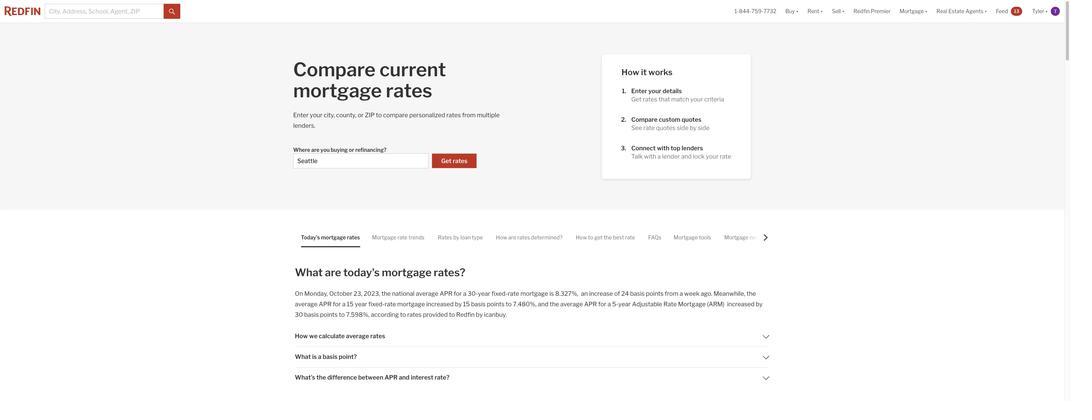 Task type: locate. For each thing, give the bounding box(es) containing it.
1 vertical spatial points
[[487, 301, 505, 308]]

what
[[295, 266, 323, 279], [295, 354, 311, 361]]

is inside on monday, october 23, 2023, the national average apr for a 30-year fixed-rate mortgage is 8.327%,  an increase of 24 basis points from a week ago. meanwhile, the average apr for a 15 year fixed-rate mortgage increased by 15 basis points to 7.480%, and the average apr for a 5-year adjustable rate mortgage (arm)  increased by 30 basis points to 7.598%, according to rates provided to redfin by icanbuy.
[[550, 291, 554, 298]]

interest
[[411, 375, 434, 382]]

or inside enter your city, county, or zip to compare personalized rates from multiple lenders.
[[358, 112, 364, 119]]

rates by loan type link
[[438, 228, 483, 248]]

on monday, october 23, 2023, the national average apr for a 30-year fixed-rate mortgage is 8.327%,  an increase of 24 basis points from a week ago. meanwhile, the average apr for a 15 year fixed-rate mortgage increased by 15 basis points to 7.480%, and the average apr for a 5-year adjustable rate mortgage (arm)  increased by 30 basis points to 7.598%, according to rates provided to redfin by icanbuy.
[[295, 291, 764, 319]]

0 vertical spatial with
[[657, 145, 670, 152]]

tyler ▾
[[1033, 8, 1048, 14]]

user photo image
[[1051, 7, 1060, 16]]

0 vertical spatial points
[[646, 291, 664, 298]]

1 side from the left
[[677, 125, 689, 132]]

0 horizontal spatial are
[[311, 147, 320, 153]]

mortgage inside compare current mortgage rates
[[293, 79, 382, 102]]

0 horizontal spatial year
[[355, 301, 367, 308]]

are for how
[[509, 235, 517, 241]]

with up lender
[[657, 145, 670, 152]]

how we calculate average rates
[[295, 333, 385, 340]]

news
[[750, 235, 763, 241]]

mortgage up national
[[382, 266, 432, 279]]

points up icanbuy. on the bottom left of the page
[[487, 301, 505, 308]]

▾ right sell on the top right of page
[[843, 8, 845, 14]]

▾ right tyler
[[1046, 8, 1048, 14]]

average
[[416, 291, 439, 298], [295, 301, 318, 308], [561, 301, 583, 308], [346, 333, 369, 340]]

0 horizontal spatial get
[[441, 158, 452, 165]]

1 vertical spatial with
[[644, 153, 657, 160]]

to right the zip at the left of page
[[376, 112, 382, 119]]

mortgage left trends
[[372, 235, 396, 241]]

basis right 24
[[630, 291, 645, 298]]

your inside connect with top lenders talk with a lender and lock your rate
[[706, 153, 719, 160]]

points
[[646, 291, 664, 298], [487, 301, 505, 308], [320, 312, 338, 319]]

2 ▾ from the left
[[821, 8, 823, 14]]

are inside "link"
[[509, 235, 517, 241]]

24
[[622, 291, 629, 298]]

1 vertical spatial or
[[349, 147, 354, 153]]

enter down it
[[632, 88, 647, 95]]

0 vertical spatial compare
[[293, 58, 376, 81]]

rate up according
[[385, 301, 396, 308]]

mortgage right today's
[[321, 235, 346, 241]]

quotes
[[682, 116, 702, 123], [656, 125, 676, 132]]

average down 8.327%,
[[561, 301, 583, 308]]

0 horizontal spatial and
[[399, 375, 410, 382]]

how inside "link"
[[496, 235, 507, 241]]

1 vertical spatial get
[[441, 158, 452, 165]]

the right 2023,
[[382, 291, 391, 298]]

from up rate
[[665, 291, 679, 298]]

how left get
[[576, 235, 587, 241]]

1 horizontal spatial points
[[487, 301, 505, 308]]

2 vertical spatial points
[[320, 312, 338, 319]]

the right what's
[[317, 375, 326, 382]]

0 horizontal spatial quotes
[[656, 125, 676, 132]]

your right lock
[[706, 153, 719, 160]]

0 vertical spatial enter
[[632, 88, 647, 95]]

are
[[311, 147, 320, 153], [509, 235, 517, 241], [325, 266, 341, 279]]

are for where
[[311, 147, 320, 153]]

agents
[[966, 8, 984, 14]]

rate
[[644, 125, 655, 132], [720, 153, 732, 160], [398, 235, 408, 241], [625, 235, 635, 241], [508, 291, 519, 298], [385, 301, 396, 308]]

basis left point?
[[323, 354, 338, 361]]

1 horizontal spatial enter
[[632, 88, 647, 95]]

1 vertical spatial redfin
[[456, 312, 475, 319]]

see
[[632, 125, 642, 132]]

for
[[454, 291, 462, 298], [333, 301, 341, 308], [599, 301, 607, 308]]

provided
[[423, 312, 448, 319]]

enter inside enter your city, county, or zip to compare personalized rates from multiple lenders.
[[293, 112, 309, 119]]

0 horizontal spatial side
[[677, 125, 689, 132]]

▾ inside rent ▾ dropdown button
[[821, 8, 823, 14]]

redfin down the 30-
[[456, 312, 475, 319]]

0 vertical spatial redfin
[[854, 8, 870, 14]]

enter inside the enter your details get rates that match your criteria
[[632, 88, 647, 95]]

0 vertical spatial get
[[632, 96, 642, 103]]

0 vertical spatial is
[[550, 291, 554, 298]]

compare
[[383, 112, 408, 119]]

submit search image
[[169, 9, 175, 15]]

fixed- up icanbuy. on the bottom left of the page
[[492, 291, 508, 298]]

estate
[[949, 8, 965, 14]]

▾ right rent
[[821, 8, 823, 14]]

with down connect
[[644, 153, 657, 160]]

compare for compare current mortgage rates
[[293, 58, 376, 81]]

points up calculate
[[320, 312, 338, 319]]

mortgage ▾
[[900, 8, 928, 14]]

1 vertical spatial and
[[538, 301, 549, 308]]

0 horizontal spatial enter
[[293, 112, 309, 119]]

redfin left the premier
[[854, 8, 870, 14]]

apr right between
[[385, 375, 398, 382]]

1 horizontal spatial is
[[550, 291, 554, 298]]

City, Address, School, Agent, ZIP search field
[[45, 4, 164, 19]]

0 horizontal spatial with
[[644, 153, 657, 160]]

rate up 7.480%, on the bottom of the page
[[508, 291, 519, 298]]

2 what from the top
[[295, 354, 311, 361]]

mortgage ▾ button
[[896, 0, 932, 23]]

is down "we"
[[312, 354, 317, 361]]

mortgage for mortgage news
[[725, 235, 749, 241]]

rate?
[[435, 375, 450, 382]]

0 horizontal spatial is
[[312, 354, 317, 361]]

for down october
[[333, 301, 341, 308]]

buy ▾ button
[[786, 0, 799, 23]]

how for how it works
[[622, 67, 640, 77]]

what for what is a basis point?
[[295, 354, 311, 361]]

get
[[595, 235, 603, 241]]

15 up 7.598%,
[[347, 301, 354, 308]]

rate inside 'link'
[[398, 235, 408, 241]]

0 horizontal spatial increased
[[426, 301, 454, 308]]

mortgage up 7.480%, on the bottom of the page
[[521, 291, 548, 298]]

mortgage
[[293, 79, 382, 102], [321, 235, 346, 241], [382, 266, 432, 279], [521, 291, 548, 298], [397, 301, 425, 308]]

2 vertical spatial are
[[325, 266, 341, 279]]

▾ left 'real'
[[926, 8, 928, 14]]

side up lenders
[[698, 125, 710, 132]]

adjustable
[[632, 301, 663, 308]]

redfin inside button
[[854, 8, 870, 14]]

1 horizontal spatial side
[[698, 125, 710, 132]]

is left 8.327%,
[[550, 291, 554, 298]]

for down the increase
[[599, 301, 607, 308]]

1 15 from the left
[[347, 301, 354, 308]]

how are rates determined? link
[[496, 228, 563, 248]]

mortgage inside mortgage tools link
[[674, 235, 698, 241]]

are left determined?
[[509, 235, 517, 241]]

▾ right buy
[[796, 8, 799, 14]]

compare inside the compare custom quotes see rate quotes side by side
[[632, 116, 658, 123]]

rates inside compare current mortgage rates
[[386, 79, 433, 102]]

rates inside enter your city, county, or zip to compare personalized rates from multiple lenders.
[[447, 112, 461, 119]]

details
[[663, 88, 682, 95]]

points up the adjustable
[[646, 291, 664, 298]]

1 vertical spatial enter
[[293, 112, 309, 119]]

or right buying
[[349, 147, 354, 153]]

1 horizontal spatial 15
[[463, 301, 470, 308]]

a left "week"
[[680, 291, 683, 298]]

get inside the enter your details get rates that match your criteria
[[632, 96, 642, 103]]

2 horizontal spatial for
[[599, 301, 607, 308]]

mortgage
[[900, 8, 924, 14], [372, 235, 396, 241], [674, 235, 698, 241], [725, 235, 749, 241], [678, 301, 706, 308]]

how for how to get the best rate
[[576, 235, 587, 241]]

mortgage left news at the bottom right
[[725, 235, 749, 241]]

compare inside compare current mortgage rates
[[293, 58, 376, 81]]

between
[[358, 375, 384, 382]]

that
[[659, 96, 670, 103]]

year up icanbuy. on the bottom left of the page
[[478, 291, 491, 298]]

with
[[657, 145, 670, 152], [644, 153, 657, 160]]

1 horizontal spatial or
[[358, 112, 364, 119]]

are up october
[[325, 266, 341, 279]]

2 horizontal spatial and
[[682, 153, 692, 160]]

0 vertical spatial quotes
[[682, 116, 702, 123]]

rate right lock
[[720, 153, 732, 160]]

increased
[[426, 301, 454, 308], [727, 301, 755, 308]]

0 horizontal spatial from
[[462, 112, 476, 119]]

1 horizontal spatial redfin
[[854, 8, 870, 14]]

side
[[677, 125, 689, 132], [698, 125, 710, 132]]

side down custom
[[677, 125, 689, 132]]

average down 'on'
[[295, 301, 318, 308]]

4 ▾ from the left
[[926, 8, 928, 14]]

by
[[690, 125, 697, 132], [454, 235, 460, 241], [455, 301, 462, 308], [756, 301, 763, 308], [476, 312, 483, 319]]

your left city,
[[310, 112, 323, 119]]

15 down the 30-
[[463, 301, 470, 308]]

23,
[[354, 291, 363, 298]]

0 horizontal spatial or
[[349, 147, 354, 153]]

and inside connect with top lenders talk with a lender and lock your rate
[[682, 153, 692, 160]]

5 ▾ from the left
[[985, 8, 988, 14]]

increased up provided
[[426, 301, 454, 308]]

increased down meanwhile,
[[727, 301, 755, 308]]

current
[[380, 58, 446, 81]]

1 ▾ from the left
[[796, 8, 799, 14]]

what up what's
[[295, 354, 311, 361]]

▾ right agents
[[985, 8, 988, 14]]

what up monday,
[[295, 266, 323, 279]]

lenders
[[682, 145, 703, 152]]

meanwhile,
[[714, 291, 746, 298]]

1 vertical spatial what
[[295, 354, 311, 361]]

are for what
[[325, 266, 341, 279]]

mortgage inside mortgage ▾ dropdown button
[[900, 8, 924, 14]]

real estate agents ▾ link
[[937, 0, 988, 23]]

1 vertical spatial are
[[509, 235, 517, 241]]

1 vertical spatial compare
[[632, 116, 658, 123]]

1 what from the top
[[295, 266, 323, 279]]

rate left trends
[[398, 235, 408, 241]]

year down 23,
[[355, 301, 367, 308]]

how for how we calculate average rates
[[295, 333, 308, 340]]

monday,
[[305, 291, 328, 298]]

1 horizontal spatial fixed-
[[492, 291, 508, 298]]

1 horizontal spatial compare
[[632, 116, 658, 123]]

▾ inside buy ▾ dropdown button
[[796, 8, 799, 14]]

for left the 30-
[[454, 291, 462, 298]]

▾ inside real estate agents ▾ link
[[985, 8, 988, 14]]

6 ▾ from the left
[[1046, 8, 1048, 14]]

average down 7.598%,
[[346, 333, 369, 340]]

3 ▾ from the left
[[843, 8, 845, 14]]

year
[[478, 291, 491, 298], [355, 301, 367, 308], [619, 301, 631, 308]]

rate right 'see'
[[644, 125, 655, 132]]

0 vertical spatial from
[[462, 112, 476, 119]]

1 vertical spatial is
[[312, 354, 317, 361]]

rates inside on monday, october 23, 2023, the national average apr for a 30-year fixed-rate mortgage is 8.327%,  an increase of 24 basis points from a week ago. meanwhile, the average apr for a 15 year fixed-rate mortgage increased by 15 basis points to 7.480%, and the average apr for a 5-year adjustable rate mortgage (arm)  increased by 30 basis points to 7.598%, according to rates provided to redfin by icanbuy.
[[407, 312, 422, 319]]

▾ for mortgage ▾
[[926, 8, 928, 14]]

your right the 'match'
[[691, 96, 703, 103]]

lenders.
[[293, 122, 316, 130]]

how right type
[[496, 235, 507, 241]]

from
[[462, 112, 476, 119], [665, 291, 679, 298]]

or for refinancing?
[[349, 147, 354, 153]]

mortgage inside mortgage news link
[[725, 235, 749, 241]]

0 horizontal spatial fixed-
[[369, 301, 385, 308]]

how left "we"
[[295, 333, 308, 340]]

mortgage news link
[[725, 228, 763, 248]]

according
[[371, 312, 399, 319]]

a left lender
[[658, 153, 661, 160]]

apr down rates?
[[440, 291, 453, 298]]

are left you
[[311, 147, 320, 153]]

basis
[[630, 291, 645, 298], [471, 301, 486, 308], [304, 312, 319, 319], [323, 354, 338, 361]]

1 horizontal spatial from
[[665, 291, 679, 298]]

quotes right custom
[[682, 116, 702, 123]]

7732
[[764, 8, 777, 14]]

enter up lenders.
[[293, 112, 309, 119]]

▾ inside mortgage ▾ dropdown button
[[926, 8, 928, 14]]

1 horizontal spatial get
[[632, 96, 642, 103]]

what for what are today's mortgage rates?
[[295, 266, 323, 279]]

1 vertical spatial fixed-
[[369, 301, 385, 308]]

what is a basis point?
[[295, 354, 357, 361]]

your up that
[[649, 88, 662, 95]]

2 horizontal spatial are
[[509, 235, 517, 241]]

0 vertical spatial or
[[358, 112, 364, 119]]

and down lenders
[[682, 153, 692, 160]]

premier
[[871, 8, 891, 14]]

0 vertical spatial and
[[682, 153, 692, 160]]

2 side from the left
[[698, 125, 710, 132]]

and inside on monday, october 23, 2023, the national average apr for a 30-year fixed-rate mortgage is 8.327%,  an increase of 24 basis points from a week ago. meanwhile, the average apr for a 15 year fixed-rate mortgage increased by 15 basis points to 7.480%, and the average apr for a 5-year adjustable rate mortgage (arm)  increased by 30 basis points to 7.598%, according to rates provided to redfin by icanbuy.
[[538, 301, 549, 308]]

get inside button
[[441, 158, 452, 165]]

how it works
[[622, 67, 673, 77]]

mortgage left 'real'
[[900, 8, 924, 14]]

mortgage left tools
[[674, 235, 698, 241]]

mortgage news
[[725, 235, 763, 241]]

0 vertical spatial are
[[311, 147, 320, 153]]

how left it
[[622, 67, 640, 77]]

criteria
[[705, 96, 724, 103]]

mortgage up city,
[[293, 79, 382, 102]]

or left the zip at the left of page
[[358, 112, 364, 119]]

mortgage inside mortgage rate trends 'link'
[[372, 235, 396, 241]]

what are today's mortgage rates?
[[295, 266, 466, 279]]

the right meanwhile,
[[747, 291, 756, 298]]

where are you buying or refinancing?
[[293, 147, 387, 153]]

759-
[[752, 8, 764, 14]]

a left the 30-
[[463, 291, 467, 298]]

0 vertical spatial fixed-
[[492, 291, 508, 298]]

average up provided
[[416, 291, 439, 298]]

rate inside the compare custom quotes see rate quotes side by side
[[644, 125, 655, 132]]

next image
[[763, 235, 770, 241]]

1 horizontal spatial increased
[[727, 301, 755, 308]]

0 horizontal spatial redfin
[[456, 312, 475, 319]]

fixed- down 2023,
[[369, 301, 385, 308]]

1 vertical spatial from
[[665, 291, 679, 298]]

0 horizontal spatial 15
[[347, 301, 354, 308]]

year down 24
[[619, 301, 631, 308]]

1 horizontal spatial and
[[538, 301, 549, 308]]

a
[[658, 153, 661, 160], [463, 291, 467, 298], [680, 291, 683, 298], [342, 301, 346, 308], [608, 301, 611, 308], [318, 354, 322, 361]]

mortgage down "week"
[[678, 301, 706, 308]]

1 horizontal spatial are
[[325, 266, 341, 279]]

rent ▾
[[808, 8, 823, 14]]

from left multiple
[[462, 112, 476, 119]]

get
[[632, 96, 642, 103], [441, 158, 452, 165]]

and left interest
[[399, 375, 410, 382]]

enter your details get rates that match your criteria
[[632, 88, 724, 103]]

we
[[309, 333, 318, 340]]

2 increased from the left
[[727, 301, 755, 308]]

quotes down custom
[[656, 125, 676, 132]]

0 vertical spatial what
[[295, 266, 323, 279]]

▾ inside sell ▾ dropdown button
[[843, 8, 845, 14]]

2 horizontal spatial points
[[646, 291, 664, 298]]

and right 7.480%, on the bottom of the page
[[538, 301, 549, 308]]

the
[[604, 235, 612, 241], [382, 291, 391, 298], [747, 291, 756, 298], [550, 301, 559, 308], [317, 375, 326, 382]]

0 horizontal spatial compare
[[293, 58, 376, 81]]



Task type: describe. For each thing, give the bounding box(es) containing it.
how to get the best rate link
[[576, 228, 635, 248]]

1-844-759-7732 link
[[735, 8, 777, 14]]

redfin inside on monday, october 23, 2023, the national average apr for a 30-year fixed-rate mortgage is 8.327%,  an increase of 24 basis points from a week ago. meanwhile, the average apr for a 15 year fixed-rate mortgage increased by 15 basis points to 7.480%, and the average apr for a 5-year adjustable rate mortgage (arm)  increased by 30 basis points to 7.598%, according to rates provided to redfin by icanbuy.
[[456, 312, 475, 319]]

rates inside the enter your details get rates that match your criteria
[[643, 96, 658, 103]]

sell
[[832, 8, 841, 14]]

where
[[293, 147, 310, 153]]

0 horizontal spatial for
[[333, 301, 341, 308]]

to right provided
[[449, 312, 455, 319]]

to left get
[[588, 235, 594, 241]]

point?
[[339, 354, 357, 361]]

multiple
[[477, 112, 500, 119]]

from inside on monday, october 23, 2023, the national average apr for a 30-year fixed-rate mortgage is 8.327%,  an increase of 24 basis points from a week ago. meanwhile, the average apr for a 15 year fixed-rate mortgage increased by 15 basis points to 7.480%, and the average apr for a 5-year adjustable rate mortgage (arm)  increased by 30 basis points to 7.598%, according to rates provided to redfin by icanbuy.
[[665, 291, 679, 298]]

type
[[472, 235, 483, 241]]

sell ▾ button
[[832, 0, 845, 23]]

5-
[[613, 301, 619, 308]]

how are rates determined?
[[496, 235, 563, 241]]

▾ for buy ▾
[[796, 8, 799, 14]]

apr down an on the bottom right of the page
[[585, 301, 597, 308]]

get rates button
[[432, 154, 477, 169]]

to left 7.598%,
[[339, 312, 345, 319]]

1 horizontal spatial with
[[657, 145, 670, 152]]

today's
[[301, 235, 320, 241]]

by inside the compare custom quotes see rate quotes side by side
[[690, 125, 697, 132]]

basis down the 30-
[[471, 301, 486, 308]]

enter your city, county, or zip to compare personalized rates from multiple lenders.
[[293, 112, 501, 130]]

tools
[[699, 235, 712, 241]]

compare for compare custom quotes see rate quotes side by side
[[632, 116, 658, 123]]

mortgage for mortgage tools
[[674, 235, 698, 241]]

redfin premier
[[854, 8, 891, 14]]

calculate
[[319, 333, 345, 340]]

1 increased from the left
[[426, 301, 454, 308]]

national
[[392, 291, 415, 298]]

october
[[329, 291, 353, 298]]

rate right best
[[625, 235, 635, 241]]

match
[[672, 96, 689, 103]]

difference
[[327, 375, 357, 382]]

rate inside connect with top lenders talk with a lender and lock your rate
[[720, 153, 732, 160]]

▾ for sell ▾
[[843, 8, 845, 14]]

mortgage rate trends
[[372, 235, 425, 241]]

1-844-759-7732
[[735, 8, 777, 14]]

30-
[[468, 291, 478, 298]]

faqs link
[[649, 228, 662, 248]]

▾ for rent ▾
[[821, 8, 823, 14]]

the right get
[[604, 235, 612, 241]]

works
[[649, 67, 673, 77]]

1 horizontal spatial year
[[478, 291, 491, 298]]

real estate agents ▾ button
[[932, 0, 992, 23]]

today's mortgage rates
[[301, 235, 360, 241]]

0 horizontal spatial points
[[320, 312, 338, 319]]

increase
[[589, 291, 613, 298]]

week
[[685, 291, 700, 298]]

mortgage inside on monday, october 23, 2023, the national average apr for a 30-year fixed-rate mortgage is 8.327%,  an increase of 24 basis points from a week ago. meanwhile, the average apr for a 15 year fixed-rate mortgage increased by 15 basis points to 7.480%, and the average apr for a 5-year adjustable rate mortgage (arm)  increased by 30 basis points to 7.598%, according to rates provided to redfin by icanbuy.
[[678, 301, 706, 308]]

get rates
[[441, 158, 468, 165]]

refinancing?
[[355, 147, 387, 153]]

2023,
[[364, 291, 380, 298]]

mortgage tools link
[[674, 228, 712, 248]]

844-
[[739, 8, 752, 14]]

today's mortgage rates link
[[301, 228, 360, 248]]

rate
[[664, 301, 677, 308]]

tyler
[[1033, 8, 1045, 14]]

determined?
[[531, 235, 563, 241]]

▾ for tyler ▾
[[1046, 8, 1048, 14]]

rates by loan type
[[438, 235, 483, 241]]

sell ▾ button
[[828, 0, 849, 23]]

best
[[613, 235, 624, 241]]

ago.
[[701, 291, 713, 298]]

loan
[[461, 235, 471, 241]]

30
[[295, 312, 303, 319]]

compare current mortgage rates
[[293, 58, 446, 102]]

to left 7.480%, on the bottom of the page
[[506, 301, 512, 308]]

2 15 from the left
[[463, 301, 470, 308]]

lender
[[662, 153, 680, 160]]

7.480%,
[[513, 301, 537, 308]]

apr down monday,
[[319, 301, 332, 308]]

8.327%,
[[556, 291, 579, 298]]

real estate agents ▾
[[937, 8, 988, 14]]

mortgage inside 'today's mortgage rates' link
[[321, 235, 346, 241]]

2 vertical spatial and
[[399, 375, 410, 382]]

county,
[[336, 112, 357, 119]]

1 vertical spatial quotes
[[656, 125, 676, 132]]

2 horizontal spatial year
[[619, 301, 631, 308]]

rates
[[438, 235, 452, 241]]

rates inside "link"
[[518, 235, 530, 241]]

mortgage for mortgage ▾
[[900, 8, 924, 14]]

a down calculate
[[318, 354, 322, 361]]

mortgage for mortgage rate trends
[[372, 235, 396, 241]]

it
[[641, 67, 647, 77]]

1-
[[735, 8, 739, 14]]

1 horizontal spatial for
[[454, 291, 462, 298]]

of
[[615, 291, 620, 298]]

a left 5-
[[608, 301, 611, 308]]

to inside enter your city, county, or zip to compare personalized rates from multiple lenders.
[[376, 112, 382, 119]]

city,
[[324, 112, 335, 119]]

buy ▾ button
[[781, 0, 803, 23]]

mortgage tools
[[674, 235, 712, 241]]

rates inside button
[[453, 158, 468, 165]]

basis right 30
[[304, 312, 319, 319]]

a down october
[[342, 301, 346, 308]]

rent ▾ button
[[803, 0, 828, 23]]

on
[[295, 291, 303, 298]]

City, county, ZIP search field
[[293, 154, 429, 169]]

your inside enter your city, county, or zip to compare personalized rates from multiple lenders.
[[310, 112, 323, 119]]

real
[[937, 8, 948, 14]]

what's
[[295, 375, 315, 382]]

from inside enter your city, county, or zip to compare personalized rates from multiple lenders.
[[462, 112, 476, 119]]

to right according
[[400, 312, 406, 319]]

custom
[[659, 116, 681, 123]]

personalized
[[410, 112, 445, 119]]

rent ▾ button
[[808, 0, 823, 23]]

or for zip
[[358, 112, 364, 119]]

7.598%,
[[346, 312, 370, 319]]

how to get the best rate
[[576, 235, 635, 241]]

what's the difference between apr and interest rate?
[[295, 375, 450, 382]]

the down 8.327%,
[[550, 301, 559, 308]]

sell ▾
[[832, 8, 845, 14]]

buying
[[331, 147, 348, 153]]

enter for enter your details get rates that match your criteria
[[632, 88, 647, 95]]

buy
[[786, 8, 795, 14]]

compare custom quotes see rate quotes side by side
[[632, 116, 710, 132]]

a inside connect with top lenders talk with a lender and lock your rate
[[658, 153, 661, 160]]

today's
[[344, 266, 380, 279]]

feed
[[997, 8, 1009, 14]]

mortgage rate trends link
[[372, 228, 425, 248]]

1 horizontal spatial quotes
[[682, 116, 702, 123]]

rates?
[[434, 266, 466, 279]]

mortgage down national
[[397, 301, 425, 308]]

how for how are rates determined?
[[496, 235, 507, 241]]

enter for enter your city, county, or zip to compare personalized rates from multiple lenders.
[[293, 112, 309, 119]]



Task type: vqa. For each thing, say whether or not it's contained in the screenshot.
left Enter
yes



